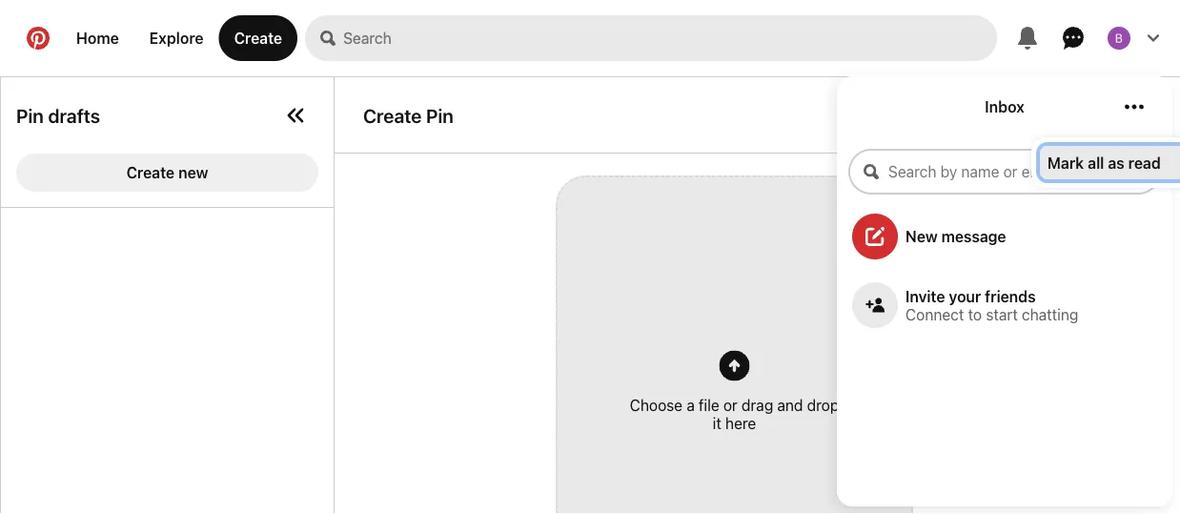 Task type: describe. For each thing, give the bounding box(es) containing it.
start
[[986, 305, 1018, 323]]

create new button
[[16, 154, 319, 192]]

create pin
[[363, 104, 454, 126]]

home link
[[61, 15, 134, 61]]

main content containing create pin
[[0, 0, 1181, 514]]

invite
[[906, 287, 946, 305]]

explore link
[[134, 15, 219, 61]]

create for create pin
[[363, 104, 422, 126]]

0 horizontal spatial pin
[[16, 104, 44, 127]]

drafts
[[48, 104, 100, 127]]

compose new message image
[[866, 227, 885, 246]]

Contacts Search Field search field
[[849, 149, 1162, 195]]

1 horizontal spatial pin
[[426, 104, 454, 126]]

mark all as read
[[1048, 154, 1161, 172]]

new message
[[906, 227, 1007, 246]]

invite your friends connect to start chatting
[[906, 287, 1079, 323]]

inbox
[[985, 98, 1025, 116]]

invite your friends image
[[866, 296, 885, 315]]

new message button
[[837, 206, 1173, 267]]

message
[[942, 227, 1007, 246]]



Task type: locate. For each thing, give the bounding box(es) containing it.
connect
[[906, 305, 965, 323]]

as
[[1108, 154, 1125, 172]]

read
[[1129, 154, 1161, 172]]

2 vertical spatial create
[[126, 164, 175, 182]]

new
[[178, 164, 208, 182]]

create inside create new button
[[126, 164, 175, 182]]

1 horizontal spatial create
[[234, 29, 282, 47]]

friends
[[985, 287, 1036, 305]]

create new
[[126, 164, 208, 182]]

0 horizontal spatial create
[[126, 164, 175, 182]]

to
[[969, 305, 982, 323]]

chatting
[[1022, 305, 1079, 323]]

home
[[76, 29, 119, 47]]

2 horizontal spatial create
[[363, 104, 422, 126]]

your
[[949, 287, 982, 305]]

create
[[234, 29, 282, 47], [363, 104, 422, 126], [126, 164, 175, 182]]

mark all as read menu item
[[1040, 146, 1181, 179]]

create for create new
[[126, 164, 175, 182]]

search icon image
[[321, 31, 336, 46]]

all
[[1088, 154, 1105, 172]]

1 vertical spatial create
[[363, 104, 422, 126]]

mark
[[1048, 154, 1084, 172]]

new
[[906, 227, 938, 246]]

pin
[[426, 104, 454, 126], [16, 104, 44, 127]]

explore
[[149, 29, 204, 47]]

bob builder image
[[1108, 27, 1131, 50]]

main content
[[0, 0, 1181, 514]]

create for create
[[234, 29, 282, 47]]

0 vertical spatial create
[[234, 29, 282, 47]]

create inside the create "link"
[[234, 29, 282, 47]]

pin drafts
[[16, 104, 100, 127]]

create link
[[219, 15, 298, 61]]

Search text field
[[343, 15, 997, 61]]



Task type: vqa. For each thing, say whether or not it's contained in the screenshot.
Comment
no



